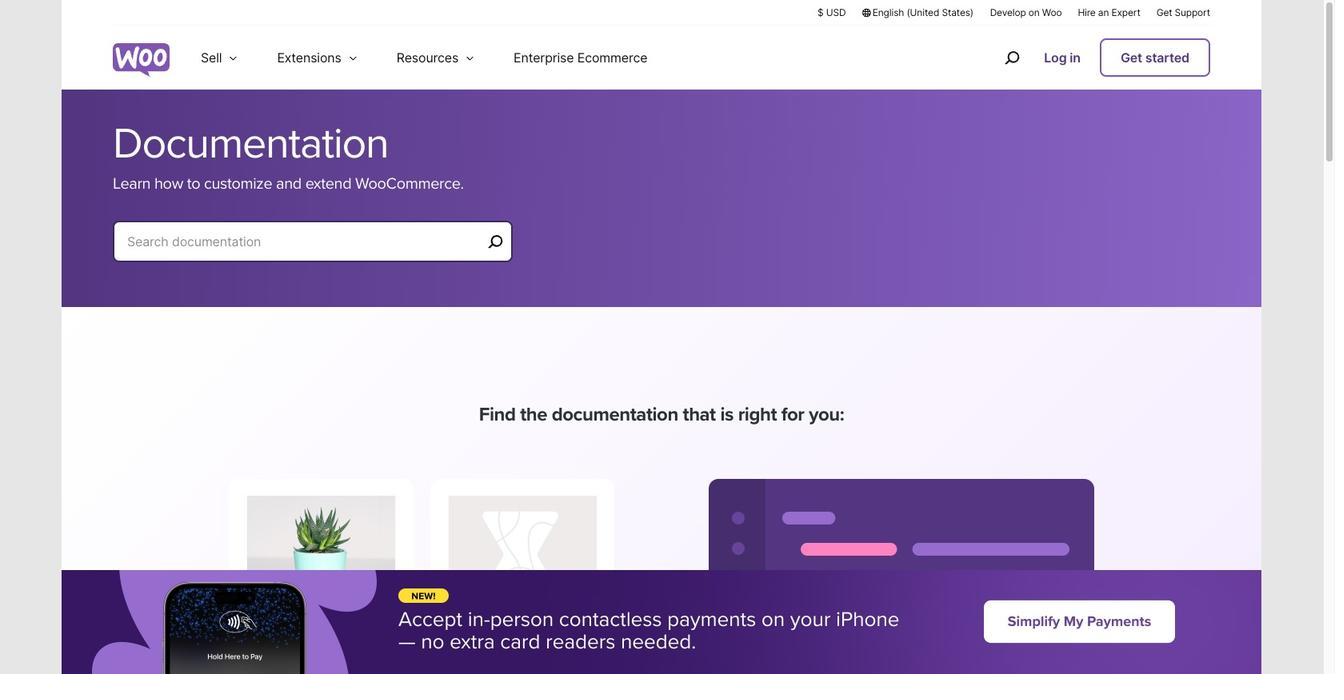 Task type: vqa. For each thing, say whether or not it's contained in the screenshot.
All associated with All Countries
no



Task type: describe. For each thing, give the bounding box(es) containing it.
english (united states) button
[[862, 6, 975, 19]]

documentation
[[113, 118, 389, 170]]

right
[[738, 403, 777, 427]]

an
[[1099, 6, 1110, 18]]

resources
[[397, 50, 459, 66]]

is
[[721, 403, 734, 427]]

how
[[154, 174, 183, 194]]

get started
[[1121, 50, 1190, 66]]

Search documentation search field
[[127, 231, 483, 253]]

ecommerce
[[578, 50, 648, 66]]

log in link
[[1038, 40, 1088, 75]]

to
[[187, 174, 200, 194]]

get started link
[[1100, 38, 1211, 77]]

learn
[[113, 174, 151, 194]]

and
[[276, 174, 302, 194]]

extend
[[305, 174, 352, 194]]

enterprise ecommerce link
[[495, 26, 667, 90]]

extensions
[[277, 50, 342, 66]]

develop
[[991, 6, 1027, 18]]

documentation learn how to customize and extend woocommerce.
[[113, 118, 464, 194]]

woocommerce.
[[355, 174, 464, 194]]

started
[[1146, 50, 1190, 66]]

illustration of lines of development code image
[[709, 479, 1095, 675]]

enterprise
[[514, 50, 574, 66]]



Task type: locate. For each thing, give the bounding box(es) containing it.
sell button
[[182, 26, 258, 90]]

usd
[[827, 6, 846, 18]]

0 vertical spatial get
[[1157, 6, 1173, 18]]

that
[[683, 403, 716, 427]]

hire an expert link
[[1078, 6, 1141, 19]]

$
[[818, 6, 824, 18]]

documentation
[[552, 403, 679, 427]]

1 vertical spatial get
[[1121, 50, 1143, 66]]

get for get support
[[1157, 6, 1173, 18]]

develop on woo link
[[991, 6, 1062, 19]]

english
[[873, 6, 905, 18]]

get
[[1157, 6, 1173, 18], [1121, 50, 1143, 66]]

get support link
[[1157, 6, 1211, 19]]

0 horizontal spatial get
[[1121, 50, 1143, 66]]

support
[[1175, 6, 1211, 18]]

log in
[[1045, 50, 1081, 66]]

develop on woo
[[991, 6, 1062, 18]]

(united
[[907, 6, 940, 18]]

in
[[1070, 50, 1081, 66]]

enterprise ecommerce
[[514, 50, 648, 66]]

log
[[1045, 50, 1067, 66]]

extensions button
[[258, 26, 378, 90]]

service navigation menu element
[[971, 32, 1211, 84]]

get left started
[[1121, 50, 1143, 66]]

search image
[[1000, 45, 1026, 70]]

sell
[[201, 50, 222, 66]]

get support
[[1157, 6, 1211, 18]]

get for get started
[[1121, 50, 1143, 66]]

find
[[479, 403, 516, 427]]

find the documentation that is right for you:
[[479, 403, 845, 427]]

get inside service navigation menu element
[[1121, 50, 1143, 66]]

states)
[[942, 6, 974, 18]]

for
[[782, 403, 805, 427]]

the
[[520, 403, 548, 427]]

hire
[[1078, 6, 1096, 18]]

expert
[[1112, 6, 1141, 18]]

None search field
[[113, 221, 513, 282]]

illustration of two product cards, with a plan and an abstract shape image
[[229, 479, 615, 675]]

english (united states)
[[873, 6, 974, 18]]

customize
[[204, 174, 272, 194]]

hire an expert
[[1078, 6, 1141, 18]]

$ usd button
[[818, 6, 846, 19]]

on
[[1029, 6, 1040, 18]]

resources button
[[378, 26, 495, 90]]

get left support
[[1157, 6, 1173, 18]]

$ usd
[[818, 6, 846, 18]]

woo
[[1043, 6, 1062, 18]]

1 horizontal spatial get
[[1157, 6, 1173, 18]]

you:
[[809, 403, 845, 427]]



